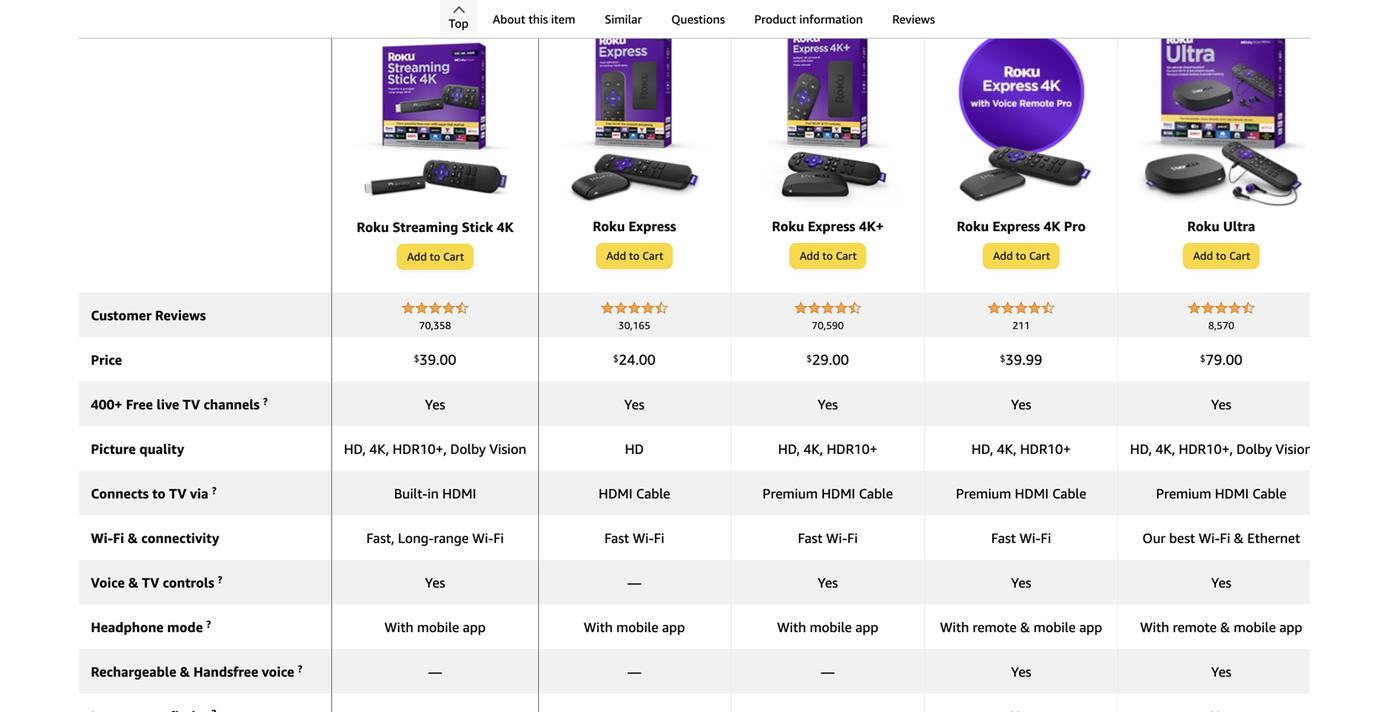 Task type: describe. For each thing, give the bounding box(es) containing it.
400+ free live tv channels
[[91, 396, 263, 412]]

30,165
[[618, 319, 650, 331]]

roku ultra 2022 image
[[1137, 20, 1305, 209]]

add for roku express
[[606, 249, 626, 262]]

4 with from the left
[[940, 619, 969, 635]]

1 hd, from the left
[[344, 441, 366, 457]]

roku for roku streaming stick 4k
[[357, 219, 389, 235]]

mode
[[167, 619, 203, 635]]

79
[[1206, 351, 1222, 368]]

1 dolby from the left
[[450, 441, 486, 457]]

2 hdmi from the left
[[599, 485, 633, 501]]

2 vision from the left
[[1276, 441, 1313, 457]]

information
[[799, 12, 863, 26]]

2 remote from the left
[[1173, 619, 1217, 635]]

add to cart submit for roku express
[[597, 244, 672, 268]]

29
[[812, 351, 829, 368]]

voice & tv controls
[[91, 575, 218, 591]]

$ for $ 79 . 00
[[1200, 353, 1206, 364]]

400+
[[91, 396, 122, 412]]

roku ultra
[[1187, 218, 1255, 234]]

0 horizontal spatial 4k
[[497, 219, 514, 235]]

cart for roku ultra
[[1229, 249, 1250, 262]]

quality
[[139, 441, 184, 457]]

connectivity
[[141, 530, 219, 546]]

our
[[1142, 530, 1166, 546]]

3 fast wi-fi from the left
[[991, 530, 1051, 546]]

roku express 4k+ link
[[743, 20, 912, 243]]

ultra
[[1223, 218, 1255, 234]]

ethernet
[[1247, 530, 1300, 546]]

4 hdmi from the left
[[1015, 485, 1049, 501]]

about
[[493, 12, 525, 26]]

live
[[157, 396, 179, 412]]

2 with mobile app from the left
[[584, 619, 685, 635]]

$ 29 . 00
[[807, 351, 849, 368]]

similar
[[605, 12, 642, 26]]

built-
[[394, 485, 427, 501]]

70,358
[[419, 319, 451, 331]]

2 hd, 4k, hdr10+ from the left
[[972, 441, 1071, 457]]

picture quality
[[91, 441, 184, 457]]

roku for roku ultra
[[1187, 218, 1220, 234]]

top
[[449, 16, 469, 30]]

roku ultra link
[[1130, 20, 1313, 243]]

$ for $ 24 . 00
[[613, 353, 619, 364]]

2 fast wi-fi from the left
[[798, 530, 858, 546]]

4 cable from the left
[[1252, 485, 1287, 501]]

voice
[[91, 575, 125, 591]]

add to cart submit for roku express 4k pro
[[984, 244, 1059, 268]]

4k+
[[859, 218, 884, 234]]

4 fi from the left
[[847, 530, 858, 546]]

add to cart submit for roku express 4k+
[[790, 244, 865, 268]]

cart for roku streaming stick 4k
[[443, 250, 464, 263]]

3 app from the left
[[855, 619, 878, 635]]

roku streaming stick 4k
[[357, 219, 514, 235]]

2 hd, 4k, hdr10+, dolby vision from the left
[[1130, 441, 1313, 457]]

2 hd, from the left
[[778, 441, 800, 457]]

1 fast from the left
[[604, 530, 629, 546]]

roku express 4k pro
[[957, 218, 1086, 234]]

1 fast wi-fi from the left
[[604, 530, 664, 546]]

2 with from the left
[[584, 619, 613, 635]]

roku streaming stick 4k link
[[344, 21, 526, 244]]

2 premium from the left
[[956, 485, 1011, 501]]

2 dolby from the left
[[1237, 441, 1272, 457]]

fast,
[[366, 530, 394, 546]]

roku express 4k+
[[772, 218, 884, 234]]

2 hdr10+, from the left
[[1179, 441, 1233, 457]]

this
[[528, 12, 548, 26]]

streaming
[[393, 219, 458, 235]]

1 vision from the left
[[489, 441, 526, 457]]

add to cart submit for roku streaming stick 4k
[[398, 245, 473, 269]]

6 fi from the left
[[1220, 530, 1230, 546]]

rechargeable & handsfree voice
[[91, 664, 298, 680]]

5 wi- from the left
[[1020, 530, 1041, 546]]

1 hdmi from the left
[[442, 485, 476, 501]]

2 4k, from the left
[[804, 441, 823, 457]]

roku for roku express
[[593, 218, 625, 234]]

add for roku ultra
[[1193, 249, 1213, 262]]

$ for $ 29 . 00
[[807, 353, 812, 364]]

roku express
[[593, 218, 676, 234]]

via
[[190, 485, 208, 501]]

3 wi- from the left
[[633, 530, 654, 546]]

cart for roku express 4k pro
[[1029, 249, 1050, 262]]

. for $ 39 . 00
[[436, 351, 440, 368]]

headphone mode
[[91, 619, 206, 635]]

questions
[[671, 12, 725, 26]]

$ 24 . 00
[[613, 351, 656, 368]]

rechargeable
[[91, 664, 176, 680]]

3 premium hdmi cable from the left
[[1156, 485, 1287, 501]]

$ 39 . 99
[[1000, 351, 1043, 368]]

free
[[126, 396, 153, 412]]

00 for 24
[[639, 351, 656, 368]]

1 with remote & mobile app from the left
[[940, 619, 1102, 635]]

to for roku express 4k+
[[822, 249, 833, 262]]

hd
[[625, 441, 644, 457]]

in
[[427, 485, 439, 501]]

24
[[619, 351, 635, 368]]

controls
[[163, 575, 214, 591]]

1 app from the left
[[463, 619, 486, 635]]

connects to tv via
[[91, 485, 212, 501]]

. for $ 39 . 99
[[1022, 351, 1026, 368]]

2 mobile from the left
[[616, 619, 659, 635]]

8,570
[[1208, 319, 1234, 331]]

1 fi from the left
[[113, 530, 124, 546]]

connects
[[91, 485, 149, 501]]

pro
[[1064, 218, 1086, 234]]



Task type: locate. For each thing, give the bounding box(es) containing it.
39 for 00
[[419, 351, 436, 368]]

add down roku express 4k pro
[[993, 249, 1013, 262]]

1 horizontal spatial with mobile app
[[584, 619, 685, 635]]

4 app from the left
[[1079, 619, 1102, 635]]

1 . from the left
[[436, 351, 440, 368]]

0 horizontal spatial fast
[[604, 530, 629, 546]]

4 . from the left
[[1022, 351, 1026, 368]]

fast
[[604, 530, 629, 546], [798, 530, 823, 546], [991, 530, 1016, 546]]

to down roku express
[[629, 249, 640, 262]]

1 wi- from the left
[[91, 530, 113, 546]]

0 horizontal spatial with remote & mobile app
[[940, 619, 1102, 635]]

2 $ from the left
[[613, 353, 619, 364]]

best
[[1169, 530, 1195, 546]]

app
[[463, 619, 486, 635], [662, 619, 685, 635], [855, 619, 878, 635], [1079, 619, 1102, 635], [1279, 619, 1303, 635]]

1 horizontal spatial dolby
[[1237, 441, 1272, 457]]

cart down roku streaming stick 4k
[[443, 250, 464, 263]]

1 premium hdmi cable from the left
[[763, 485, 893, 501]]

add to cart down roku express
[[606, 249, 663, 262]]

about this item
[[493, 12, 575, 26]]

add for roku express 4k+
[[800, 249, 820, 262]]

add to cart for roku express 4k+
[[800, 249, 857, 262]]

add for roku express 4k pro
[[993, 249, 1013, 262]]

1 cable from the left
[[636, 485, 670, 501]]

1 vertical spatial reviews
[[155, 307, 206, 323]]

3 fast from the left
[[991, 530, 1016, 546]]

$ inside $ 79 . 00
[[1200, 353, 1206, 364]]

3 fi from the left
[[654, 530, 664, 546]]

4 wi- from the left
[[826, 530, 847, 546]]

tv left controls
[[142, 575, 159, 591]]

customer
[[91, 307, 152, 323]]

1 horizontal spatial remote
[[1173, 619, 1217, 635]]

1 hdr10+ from the left
[[827, 441, 878, 457]]

add to cart submit down roku streaming stick 4k
[[398, 245, 473, 269]]

fi
[[113, 530, 124, 546], [493, 530, 504, 546], [654, 530, 664, 546], [847, 530, 858, 546], [1041, 530, 1051, 546], [1220, 530, 1230, 546]]

add to cart down roku ultra
[[1193, 249, 1250, 262]]

2 with remote & mobile app from the left
[[1140, 619, 1303, 635]]

roku express link
[[550, 20, 719, 243]]

add to cart for roku ultra
[[1193, 249, 1250, 262]]

add to cart down the roku express 4k+
[[800, 249, 857, 262]]

0 vertical spatial tv
[[183, 396, 200, 412]]

0 horizontal spatial dolby
[[450, 441, 486, 457]]

cart down roku express 4k pro
[[1029, 249, 1050, 262]]

wi-fi & connectivity
[[91, 530, 219, 546]]

5 . from the left
[[1222, 351, 1226, 368]]

express for roku express
[[629, 218, 676, 234]]

1 horizontal spatial premium hdmi cable
[[956, 485, 1087, 501]]

0 horizontal spatial hdr10+
[[827, 441, 878, 457]]

4 00 from the left
[[1226, 351, 1243, 368]]

product
[[754, 12, 796, 26]]

$ for $ 39 . 00
[[414, 353, 419, 364]]

to right connects
[[152, 485, 166, 501]]

to for roku express 4k pro
[[1016, 249, 1026, 262]]

premium hdmi cable
[[763, 485, 893, 501], [956, 485, 1087, 501], [1156, 485, 1287, 501]]

1 horizontal spatial 39
[[1005, 351, 1022, 368]]

2 vertical spatial tv
[[142, 575, 159, 591]]

3 hd, from the left
[[972, 441, 993, 457]]

3 express from the left
[[993, 218, 1040, 234]]

5 mobile from the left
[[1234, 619, 1276, 635]]

1 00 from the left
[[440, 351, 456, 368]]

headphone
[[91, 619, 164, 635]]

add to cart for roku streaming stick 4k
[[407, 250, 464, 263]]

0 horizontal spatial reviews
[[155, 307, 206, 323]]

picture
[[91, 441, 136, 457]]

1 horizontal spatial fast
[[798, 530, 823, 546]]

express
[[629, 218, 676, 234], [808, 218, 855, 234], [993, 218, 1040, 234]]

1 horizontal spatial hd, 4k, hdr10+, dolby vision
[[1130, 441, 1313, 457]]

5 hdmi from the left
[[1215, 485, 1249, 501]]

0 horizontal spatial premium hdmi cable
[[763, 485, 893, 501]]

remote
[[973, 619, 1017, 635], [1173, 619, 1217, 635]]

cable
[[636, 485, 670, 501], [859, 485, 893, 501], [1052, 485, 1087, 501], [1252, 485, 1287, 501]]

range
[[434, 530, 469, 546]]

reviews right customer at top left
[[155, 307, 206, 323]]

roku for roku express 4k pro
[[957, 218, 989, 234]]

1 horizontal spatial 4k
[[1044, 218, 1061, 234]]

1 premium from the left
[[763, 485, 818, 501]]

1 with mobile app from the left
[[385, 619, 486, 635]]

add
[[606, 249, 626, 262], [800, 249, 820, 262], [993, 249, 1013, 262], [1193, 249, 1213, 262], [407, 250, 427, 263]]

&
[[128, 530, 138, 546], [1234, 530, 1244, 546], [128, 575, 138, 591], [1020, 619, 1030, 635], [1220, 619, 1230, 635], [180, 664, 190, 680]]

00 for 79
[[1226, 351, 1243, 368]]

add to cart submit down roku express
[[597, 244, 672, 268]]

to down the roku express 4k+
[[822, 249, 833, 262]]

2 horizontal spatial express
[[993, 218, 1040, 234]]

5 with from the left
[[1140, 619, 1169, 635]]

. for $ 29 . 00
[[829, 351, 832, 368]]

1 remote from the left
[[973, 619, 1017, 635]]

$ inside $ 29 . 00
[[807, 353, 812, 364]]

3 with mobile app from the left
[[777, 619, 878, 635]]

2 horizontal spatial fast
[[991, 530, 1016, 546]]

1 horizontal spatial vision
[[1276, 441, 1313, 457]]

4 mobile from the left
[[1034, 619, 1076, 635]]

add to cart submit down roku ultra
[[1184, 244, 1259, 268]]

4 hd, from the left
[[1130, 441, 1152, 457]]

item
[[551, 12, 575, 26]]

hdmi
[[442, 485, 476, 501], [599, 485, 633, 501], [821, 485, 855, 501], [1015, 485, 1049, 501], [1215, 485, 1249, 501]]

tv right live
[[183, 396, 200, 412]]

to down roku express 4k pro
[[1016, 249, 1026, 262]]

0 vertical spatial reviews
[[892, 12, 935, 26]]

price
[[91, 352, 122, 368]]

1 vertical spatial tv
[[169, 485, 186, 501]]

211
[[1012, 319, 1030, 331]]

1 $ from the left
[[414, 353, 419, 364]]

70,590
[[812, 319, 844, 331]]

00 for 39
[[440, 351, 456, 368]]

customer reviews
[[91, 307, 206, 323]]

product information
[[754, 12, 863, 26]]

add down streaming
[[407, 250, 427, 263]]

$ 39 . 00
[[414, 351, 456, 368]]

2 39 from the left
[[1005, 351, 1022, 368]]

hd,
[[344, 441, 366, 457], [778, 441, 800, 457], [972, 441, 993, 457], [1130, 441, 1152, 457]]

add down roku express
[[606, 249, 626, 262]]

0 horizontal spatial express
[[629, 218, 676, 234]]

0 horizontal spatial hdr10+,
[[393, 441, 447, 457]]

yes
[[425, 396, 445, 412], [624, 396, 645, 412], [818, 396, 838, 412], [1011, 396, 1031, 412], [1211, 396, 1232, 412], [425, 575, 445, 591], [818, 575, 838, 591], [1011, 575, 1031, 591], [1211, 575, 1232, 591], [1011, 664, 1031, 680], [1211, 664, 1232, 680]]

cart
[[642, 249, 663, 262], [836, 249, 857, 262], [1029, 249, 1050, 262], [1229, 249, 1250, 262], [443, 250, 464, 263]]

00 for 29
[[832, 351, 849, 368]]

add to cart down roku express 4k pro
[[993, 249, 1050, 262]]

1 4k, from the left
[[369, 441, 389, 457]]

reviews right information
[[892, 12, 935, 26]]

cart down the roku express 4k+
[[836, 249, 857, 262]]

0 horizontal spatial hd, 4k, hdr10+
[[778, 441, 878, 457]]

1 horizontal spatial express
[[808, 218, 855, 234]]

premium
[[763, 485, 818, 501], [956, 485, 1011, 501], [1156, 485, 1211, 501]]

1 express from the left
[[629, 218, 676, 234]]

hd, 4k, hdr10+
[[778, 441, 878, 457], [972, 441, 1071, 457]]

0 horizontal spatial fast wi-fi
[[604, 530, 664, 546]]

roku
[[593, 218, 625, 234], [772, 218, 804, 234], [957, 218, 989, 234], [1187, 218, 1220, 234], [357, 219, 389, 235]]

0 horizontal spatial remote
[[973, 619, 1017, 635]]

Add to Cart submit
[[597, 244, 672, 268], [790, 244, 865, 268], [984, 244, 1059, 268], [1184, 244, 1259, 268], [398, 245, 473, 269]]

4 $ from the left
[[1000, 353, 1005, 364]]

add to cart submit for roku ultra
[[1184, 244, 1259, 268]]

0 horizontal spatial vision
[[489, 441, 526, 457]]

00
[[440, 351, 456, 368], [639, 351, 656, 368], [832, 351, 849, 368], [1226, 351, 1243, 368]]

add to cart submit down the roku express 4k+
[[790, 244, 865, 268]]

3 with from the left
[[777, 619, 806, 635]]

5 $ from the left
[[1200, 353, 1206, 364]]

add to cart
[[606, 249, 663, 262], [800, 249, 857, 262], [993, 249, 1050, 262], [1193, 249, 1250, 262], [407, 250, 464, 263]]

$ 79 . 00
[[1200, 351, 1243, 368]]

. down 70,590
[[829, 351, 832, 368]]

. for $ 24 . 00
[[635, 351, 639, 368]]

2 express from the left
[[808, 218, 855, 234]]

cart for roku express
[[642, 249, 663, 262]]

to for roku streaming stick 4k
[[430, 250, 440, 263]]

to down roku ultra
[[1216, 249, 1226, 262]]

2 app from the left
[[662, 619, 685, 635]]

dolby
[[450, 441, 486, 457], [1237, 441, 1272, 457]]

1 39 from the left
[[419, 351, 436, 368]]

roku express 2022 image
[[550, 20, 719, 209]]

00 down 70,358
[[440, 351, 456, 368]]

3 00 from the left
[[832, 351, 849, 368]]

long-
[[398, 530, 434, 546]]

express for roku express 4k pro
[[993, 218, 1040, 234]]

express 4k with voice remote pro image
[[937, 20, 1105, 209]]

4k
[[1044, 218, 1061, 234], [497, 219, 514, 235]]

4k right stick
[[497, 219, 514, 235]]

$ inside $ 39 . 99
[[1000, 353, 1005, 364]]

$ for $ 39 . 99
[[1000, 353, 1005, 364]]

reviews
[[892, 12, 935, 26], [155, 307, 206, 323]]

to for roku ultra
[[1216, 249, 1226, 262]]

. down 8,570
[[1222, 351, 1226, 368]]

2 horizontal spatial with mobile app
[[777, 619, 878, 635]]

39 down 70,358
[[419, 351, 436, 368]]

cart down roku express
[[642, 249, 663, 262]]

0 horizontal spatial premium
[[763, 485, 818, 501]]

cart down ultra
[[1229, 249, 1250, 262]]

3 4k, from the left
[[997, 441, 1017, 457]]

00 right 29
[[832, 351, 849, 368]]

cart for roku express 4k+
[[836, 249, 857, 262]]

express for roku express 4k+
[[808, 218, 855, 234]]

add to cart submit down roku express 4k pro
[[984, 244, 1059, 268]]

3 cable from the left
[[1052, 485, 1087, 501]]

1 hd, 4k, hdr10+, dolby vision from the left
[[344, 441, 526, 457]]

1 horizontal spatial hdr10+,
[[1179, 441, 1233, 457]]

2 wi- from the left
[[472, 530, 493, 546]]

tv for controls
[[142, 575, 159, 591]]

add down the roku express 4k+
[[800, 249, 820, 262]]

0 horizontal spatial hd, 4k, hdr10+, dolby vision
[[344, 441, 526, 457]]

5 app from the left
[[1279, 619, 1303, 635]]

00 right 79
[[1226, 351, 1243, 368]]

tv
[[183, 396, 200, 412], [169, 485, 186, 501], [142, 575, 159, 591]]

3 mobile from the left
[[810, 619, 852, 635]]

2 . from the left
[[635, 351, 639, 368]]

3 hdmi from the left
[[821, 485, 855, 501]]

0 horizontal spatial 39
[[419, 351, 436, 368]]

6 wi- from the left
[[1199, 530, 1220, 546]]

built-in hdmi
[[394, 485, 476, 501]]

hdmi cable
[[599, 485, 670, 501]]

2 00 from the left
[[639, 351, 656, 368]]

1 hdr10+, from the left
[[393, 441, 447, 457]]

add to cart for roku express 4k pro
[[993, 249, 1050, 262]]

add to cart down roku streaming stick 4k
[[407, 250, 464, 263]]

. for $ 79 . 00
[[1222, 351, 1226, 368]]

roku express 4k pro link
[[937, 20, 1106, 243]]

0 horizontal spatial with mobile app
[[385, 619, 486, 635]]

1 horizontal spatial premium
[[956, 485, 1011, 501]]

2 horizontal spatial fast wi-fi
[[991, 530, 1051, 546]]

add for roku streaming stick 4k
[[407, 250, 427, 263]]

$
[[414, 353, 419, 364], [613, 353, 619, 364], [807, 353, 812, 364], [1000, 353, 1005, 364], [1200, 353, 1206, 364]]

roku for roku express 4k+
[[772, 218, 804, 234]]

roku express 4k+ image
[[744, 20, 912, 209]]

tv left via
[[169, 485, 186, 501]]

1 mobile from the left
[[417, 619, 459, 635]]

our best wi-fi & ethernet
[[1142, 530, 1300, 546]]

1 horizontal spatial hdr10+
[[1020, 441, 1071, 457]]

. down 30,165
[[635, 351, 639, 368]]

fast, long-range wi-fi
[[366, 530, 504, 546]]

channels
[[204, 396, 260, 412]]

$ inside $ 24 . 00
[[613, 353, 619, 364]]

. down 70,358
[[436, 351, 440, 368]]

handsfree
[[193, 664, 258, 680]]

with remote & mobile app
[[940, 619, 1102, 635], [1140, 619, 1303, 635]]

5 fi from the left
[[1041, 530, 1051, 546]]

39 left 99
[[1005, 351, 1022, 368]]

2 horizontal spatial premium hdmi cable
[[1156, 485, 1287, 501]]

to for roku express
[[629, 249, 640, 262]]

1 hd, 4k, hdr10+ from the left
[[778, 441, 878, 457]]

hdr10+
[[827, 441, 878, 457], [1020, 441, 1071, 457]]

tv for via
[[169, 485, 186, 501]]

rss 4k image
[[351, 21, 519, 210]]

with
[[385, 619, 414, 635], [584, 619, 613, 635], [777, 619, 806, 635], [940, 619, 969, 635], [1140, 619, 1169, 635]]

$ inside $ 39 . 00
[[414, 353, 419, 364]]

99
[[1026, 351, 1043, 368]]

. down 211
[[1022, 351, 1026, 368]]

1 horizontal spatial with remote & mobile app
[[1140, 619, 1303, 635]]

3 . from the left
[[829, 351, 832, 368]]

add down roku ultra
[[1193, 249, 1213, 262]]

4k,
[[369, 441, 389, 457], [804, 441, 823, 457], [997, 441, 1017, 457], [1156, 441, 1175, 457]]

1 with from the left
[[385, 619, 414, 635]]

to down roku streaming stick 4k
[[430, 250, 440, 263]]

3 premium from the left
[[1156, 485, 1211, 501]]

2 horizontal spatial premium
[[1156, 485, 1211, 501]]

fast wi-fi
[[604, 530, 664, 546], [798, 530, 858, 546], [991, 530, 1051, 546]]

1 horizontal spatial reviews
[[892, 12, 935, 26]]

39 for 99
[[1005, 351, 1022, 368]]

1 horizontal spatial hd, 4k, hdr10+
[[972, 441, 1071, 457]]

2 fast from the left
[[798, 530, 823, 546]]

add to cart for roku express
[[606, 249, 663, 262]]

voice
[[262, 664, 294, 680]]

wi-
[[91, 530, 113, 546], [472, 530, 493, 546], [633, 530, 654, 546], [826, 530, 847, 546], [1020, 530, 1041, 546], [1199, 530, 1220, 546]]

vision
[[489, 441, 526, 457], [1276, 441, 1313, 457]]

3 $ from the left
[[807, 353, 812, 364]]

—
[[628, 575, 641, 591], [428, 664, 442, 680], [628, 664, 641, 680], [821, 664, 835, 680]]

4 4k, from the left
[[1156, 441, 1175, 457]]

00 right 24
[[639, 351, 656, 368]]

2 premium hdmi cable from the left
[[956, 485, 1087, 501]]

1 horizontal spatial fast wi-fi
[[798, 530, 858, 546]]

mobile
[[417, 619, 459, 635], [616, 619, 659, 635], [810, 619, 852, 635], [1034, 619, 1076, 635], [1234, 619, 1276, 635]]

2 cable from the left
[[859, 485, 893, 501]]

2 fi from the left
[[493, 530, 504, 546]]

4k left pro at the top right of the page
[[1044, 218, 1061, 234]]

2 hdr10+ from the left
[[1020, 441, 1071, 457]]

stick
[[462, 219, 493, 235]]



Task type: vqa. For each thing, say whether or not it's contained in the screenshot.
Lights image
no



